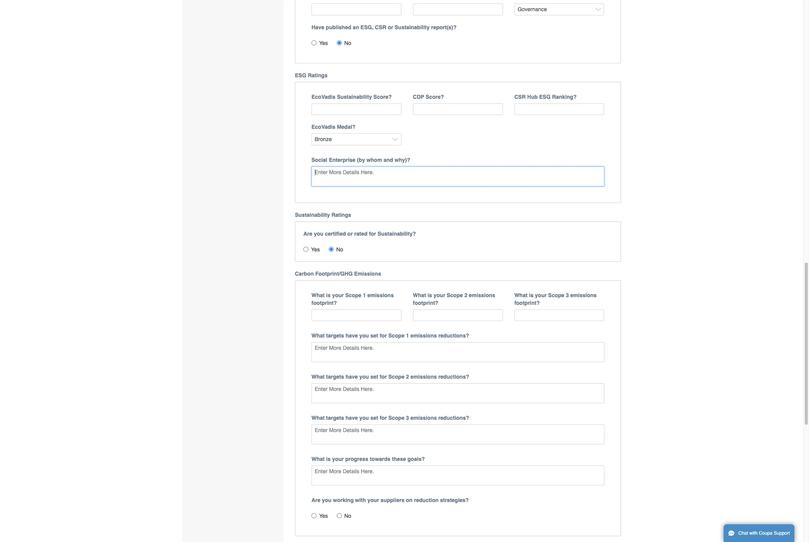 Task type: describe. For each thing, give the bounding box(es) containing it.
certified
[[325, 231, 346, 237]]

social
[[312, 157, 328, 163]]

1 horizontal spatial csr
[[515, 94, 526, 100]]

what targets have you set for scope 2 emissions reductions?
[[312, 374, 470, 380]]

1 inside what is your scope 1 emissions footprint?
[[363, 292, 366, 299]]

CSR Hub ESG Ranking? text field
[[515, 103, 605, 115]]

your left 'suppliers' at the left bottom of the page
[[368, 498, 379, 504]]

cdp
[[413, 94, 425, 100]]

0 horizontal spatial 2
[[406, 374, 409, 380]]

are for are you working with your suppliers on reduction strategies?
[[312, 498, 321, 504]]

ecovadis for ecovadis medal?
[[312, 124, 336, 130]]

and
[[384, 157, 394, 163]]

are you certified or rated for sustainability?
[[304, 231, 416, 237]]

what targets have you set for scope 3 emissions reductions?
[[312, 415, 470, 422]]

for for 2
[[380, 374, 387, 380]]

0 horizontal spatial or
[[348, 231, 353, 237]]

3 inside what is your scope 3 emissions footprint?
[[566, 292, 569, 299]]

scope inside what is your scope 3 emissions footprint?
[[549, 292, 565, 299]]

you for what targets have you set for scope 3 emissions reductions?
[[360, 415, 369, 422]]

chat with coupa support button
[[724, 525, 795, 543]]

Social Enterprise (by whom and why)? text field
[[312, 167, 605, 187]]

you for what targets have you set for scope 1 emissions reductions?
[[360, 333, 369, 339]]

what for what targets have you set for scope 2 emissions reductions?
[[312, 374, 325, 380]]

your for what is your progress towards these goals?
[[332, 457, 344, 463]]

emissions inside what is your scope 3 emissions footprint?
[[571, 292, 597, 299]]

published
[[326, 24, 352, 30]]

scope inside what is your scope 1 emissions footprint?
[[346, 292, 362, 299]]

emissions up what targets have you set for scope 1 emissions reductions? text box
[[411, 333, 437, 339]]

ecovadis medal?
[[312, 124, 356, 130]]

2 inside the what is your scope 2 emissions footprint?
[[465, 292, 468, 299]]

cdp score?
[[413, 94, 444, 100]]

esg ratings
[[295, 72, 328, 78]]

chat
[[739, 531, 749, 537]]

(by
[[357, 157, 365, 163]]

medal?
[[337, 124, 356, 130]]

social enterprise (by whom and why)?
[[312, 157, 411, 163]]

what for what is your progress towards these goals?
[[312, 457, 325, 463]]

What is your Scope 3 emissions footprint? text field
[[515, 310, 605, 321]]

reductions? for what targets have you set for scope 3 emissions reductions?
[[439, 415, 470, 422]]

footprint? for what is your scope 1 emissions footprint?
[[312, 300, 337, 306]]

goals?
[[408, 457, 425, 463]]

hub
[[528, 94, 538, 100]]

an
[[353, 24, 359, 30]]

emissions inside the what is your scope 2 emissions footprint?
[[469, 292, 496, 299]]

whom
[[367, 157, 382, 163]]

emissions up what targets have you set for scope 3 emissions reductions? text field
[[411, 415, 437, 422]]

2 score? from the left
[[426, 94, 444, 100]]

emissions
[[354, 271, 381, 277]]

what for what is your scope 3 emissions footprint?
[[515, 292, 528, 299]]

sustainability ratings
[[295, 212, 351, 218]]

reductions? for what targets have you set for scope 2 emissions reductions?
[[439, 374, 470, 380]]

What is your progress towards these goals? text field
[[312, 466, 605, 486]]

ratings for esg ratings
[[308, 72, 328, 78]]

report(s)?
[[432, 24, 457, 30]]

what is your scope 2 emissions footprint?
[[413, 292, 496, 306]]

towards
[[370, 457, 391, 463]]

working
[[333, 498, 354, 504]]

2 horizontal spatial sustainability
[[395, 24, 430, 30]]

What is your Scope 2 emissions footprint? text field
[[413, 310, 503, 321]]

yes for have published an esg, csr or sustainability report(s)?
[[319, 40, 328, 46]]

what for what targets have you set for scope 1 emissions reductions?
[[312, 333, 325, 339]]

ecovadis sustainability score?
[[312, 94, 392, 100]]

have published an esg, csr or sustainability report(s)?
[[312, 24, 457, 30]]

What is your Scope 1 emissions footprint? text field
[[312, 310, 402, 321]]

what targets have you set for scope 1 emissions reductions?
[[312, 333, 470, 339]]

coupa
[[760, 531, 773, 537]]



Task type: vqa. For each thing, say whether or not it's contained in the screenshot.
Notifications
no



Task type: locate. For each thing, give the bounding box(es) containing it.
emissions up the what is your scope 2 emissions footprint? text field
[[469, 292, 496, 299]]

0 horizontal spatial with
[[355, 498, 366, 504]]

1 vertical spatial have
[[346, 374, 358, 380]]

1 targets from the top
[[326, 333, 344, 339]]

1 set from the top
[[371, 333, 379, 339]]

1 horizontal spatial footprint?
[[413, 300, 439, 306]]

1 footprint? from the left
[[312, 300, 337, 306]]

1 vertical spatial or
[[348, 231, 353, 237]]

sustainability?
[[378, 231, 416, 237]]

0 vertical spatial set
[[371, 333, 379, 339]]

What targets have you set for Scope 2 emissions reductions? text field
[[312, 384, 605, 404]]

CDP Score? text field
[[413, 103, 503, 115]]

set
[[371, 333, 379, 339], [371, 374, 379, 380], [371, 415, 379, 422]]

0 vertical spatial 2
[[465, 292, 468, 299]]

these
[[392, 457, 406, 463]]

are down sustainability ratings
[[304, 231, 313, 237]]

have for what targets have you set for scope 3 emissions reductions?
[[346, 415, 358, 422]]

1 ecovadis from the top
[[312, 94, 336, 100]]

0 vertical spatial csr
[[375, 24, 387, 30]]

1 reductions? from the top
[[439, 333, 470, 339]]

no down published at left
[[345, 40, 352, 46]]

your up what is your scope 3 emissions footprint? text field
[[535, 292, 547, 299]]

sustainability up certified
[[295, 212, 330, 218]]

is inside what is your scope 1 emissions footprint?
[[326, 292, 331, 299]]

1 horizontal spatial sustainability
[[337, 94, 372, 100]]

1 horizontal spatial with
[[750, 531, 758, 537]]

is down footprint/ghg
[[326, 292, 331, 299]]

0 vertical spatial no
[[345, 40, 352, 46]]

footprint? up what is your scope 3 emissions footprint? text field
[[515, 300, 540, 306]]

1 vertical spatial set
[[371, 374, 379, 380]]

0 vertical spatial 3
[[566, 292, 569, 299]]

2 have from the top
[[346, 374, 358, 380]]

ecovadis
[[312, 94, 336, 100], [312, 124, 336, 130]]

0 horizontal spatial csr
[[375, 24, 387, 30]]

are
[[304, 231, 313, 237], [312, 498, 321, 504]]

reductions? for what targets have you set for scope 1 emissions reductions?
[[439, 333, 470, 339]]

csr
[[375, 24, 387, 30], [515, 94, 526, 100]]

What targets have you set for Scope 1 emissions reductions? text field
[[312, 343, 605, 363]]

0 vertical spatial esg
[[295, 72, 307, 78]]

targets for what targets have you set for scope 2 emissions reductions?
[[326, 374, 344, 380]]

2 horizontal spatial footprint?
[[515, 300, 540, 306]]

yes for are you certified or rated for sustainability?
[[311, 247, 320, 253]]

1 horizontal spatial 2
[[465, 292, 468, 299]]

csr hub esg ranking?
[[515, 94, 577, 100]]

sustainability left report(s)?
[[395, 24, 430, 30]]

None radio
[[312, 40, 317, 45], [337, 40, 342, 45], [312, 514, 317, 519], [337, 514, 342, 519], [312, 40, 317, 45], [337, 40, 342, 45], [312, 514, 317, 519], [337, 514, 342, 519]]

score? up ecovadis sustainability score? text field
[[374, 94, 392, 100]]

1
[[363, 292, 366, 299], [406, 333, 409, 339]]

3 have from the top
[[346, 415, 358, 422]]

set for 3
[[371, 415, 379, 422]]

are left working
[[312, 498, 321, 504]]

carbon footprint/ghg emissions
[[295, 271, 381, 277]]

is left progress
[[326, 457, 331, 463]]

0 vertical spatial or
[[388, 24, 394, 30]]

no
[[345, 40, 352, 46], [337, 247, 344, 253], [345, 514, 352, 520]]

emissions down emissions
[[368, 292, 394, 299]]

scope inside the what is your scope 2 emissions footprint?
[[447, 292, 463, 299]]

0 vertical spatial with
[[355, 498, 366, 504]]

0 horizontal spatial footprint?
[[312, 300, 337, 306]]

scope
[[346, 292, 362, 299], [447, 292, 463, 299], [549, 292, 565, 299], [389, 333, 405, 339], [389, 374, 405, 380], [389, 415, 405, 422]]

ESG Score text field
[[312, 4, 402, 15]]

support
[[775, 531, 791, 537]]

2 targets from the top
[[326, 374, 344, 380]]

for
[[369, 231, 376, 237], [380, 333, 387, 339], [380, 374, 387, 380], [380, 415, 387, 422]]

3 footprint? from the left
[[515, 300, 540, 306]]

no for certified
[[337, 247, 344, 253]]

esg
[[295, 72, 307, 78], [540, 94, 551, 100]]

what inside what is your scope 3 emissions footprint?
[[515, 292, 528, 299]]

what for what is your scope 2 emissions footprint?
[[413, 292, 426, 299]]

0 horizontal spatial 3
[[406, 415, 409, 422]]

2 footprint? from the left
[[413, 300, 439, 306]]

ratings
[[308, 72, 328, 78], [332, 212, 351, 218]]

strategies?
[[440, 498, 469, 504]]

1 horizontal spatial 1
[[406, 333, 409, 339]]

2 ecovadis from the top
[[312, 124, 336, 130]]

your up the what is your scope 2 emissions footprint? text field
[[434, 292, 446, 299]]

1 have from the top
[[346, 333, 358, 339]]

2 reductions? from the top
[[439, 374, 470, 380]]

1 vertical spatial 3
[[406, 415, 409, 422]]

1 vertical spatial ratings
[[332, 212, 351, 218]]

3 set from the top
[[371, 415, 379, 422]]

what for what targets have you set for scope 3 emissions reductions?
[[312, 415, 325, 422]]

0 vertical spatial reductions?
[[439, 333, 470, 339]]

progress
[[346, 457, 369, 463]]

what inside what is your scope 1 emissions footprint?
[[312, 292, 325, 299]]

2 vertical spatial yes
[[319, 514, 328, 520]]

rated
[[355, 231, 368, 237]]

what is your scope 3 emissions footprint?
[[515, 292, 597, 306]]

1 vertical spatial reductions?
[[439, 374, 470, 380]]

with inside button
[[750, 531, 758, 537]]

what for what is your scope 1 emissions footprint?
[[312, 292, 325, 299]]

3
[[566, 292, 569, 299], [406, 415, 409, 422]]

targets
[[326, 333, 344, 339], [326, 374, 344, 380], [326, 415, 344, 422]]

footprint? up the what is your scope 2 emissions footprint? text field
[[413, 300, 439, 306]]

is inside what is your scope 3 emissions footprint?
[[530, 292, 534, 299]]

0 horizontal spatial esg
[[295, 72, 307, 78]]

1 score? from the left
[[374, 94, 392, 100]]

set for 2
[[371, 374, 379, 380]]

What targets have you set for Scope 3 emissions reductions? text field
[[312, 425, 605, 445]]

what is your progress towards these goals?
[[312, 457, 425, 463]]

2 vertical spatial set
[[371, 415, 379, 422]]

1 vertical spatial yes
[[311, 247, 320, 253]]

None radio
[[304, 247, 309, 252], [329, 247, 334, 252], [304, 247, 309, 252], [329, 247, 334, 252]]

reductions? up what targets have you set for scope 1 emissions reductions? text box
[[439, 333, 470, 339]]

csr left hub
[[515, 94, 526, 100]]

your for what is your scope 3 emissions footprint?
[[535, 292, 547, 299]]

emissions
[[368, 292, 394, 299], [469, 292, 496, 299], [571, 292, 597, 299], [411, 333, 437, 339], [411, 374, 437, 380], [411, 415, 437, 422]]

for for 1
[[380, 333, 387, 339]]

for for 3
[[380, 415, 387, 422]]

2 vertical spatial no
[[345, 514, 352, 520]]

0 vertical spatial sustainability
[[395, 24, 430, 30]]

ratings for sustainability ratings
[[332, 212, 351, 218]]

is for what is your scope 3 emissions footprint?
[[530, 292, 534, 299]]

1 vertical spatial 2
[[406, 374, 409, 380]]

2 vertical spatial targets
[[326, 415, 344, 422]]

yes
[[319, 40, 328, 46], [311, 247, 320, 253], [319, 514, 328, 520]]

ecovadis for ecovadis sustainability score?
[[312, 94, 336, 100]]

no for working
[[345, 514, 352, 520]]

chat with coupa support
[[739, 531, 791, 537]]

2 vertical spatial sustainability
[[295, 212, 330, 218]]

with right chat
[[750, 531, 758, 537]]

0 horizontal spatial ratings
[[308, 72, 328, 78]]

or
[[388, 24, 394, 30], [348, 231, 353, 237]]

suppliers
[[381, 498, 405, 504]]

2 vertical spatial have
[[346, 415, 358, 422]]

1 vertical spatial no
[[337, 247, 344, 253]]

with
[[355, 498, 366, 504], [750, 531, 758, 537]]

0 vertical spatial yes
[[319, 40, 328, 46]]

footprint? for what is your scope 2 emissions footprint?
[[413, 300, 439, 306]]

2 set from the top
[[371, 374, 379, 380]]

score? right 'cdp'
[[426, 94, 444, 100]]

targets for what targets have you set for scope 3 emissions reductions?
[[326, 415, 344, 422]]

0 vertical spatial ecovadis
[[312, 94, 336, 100]]

footprint? down footprint/ghg
[[312, 300, 337, 306]]

1 vertical spatial csr
[[515, 94, 526, 100]]

csr right esg,
[[375, 24, 387, 30]]

reduction
[[414, 498, 439, 504]]

emissions inside what is your scope 1 emissions footprint?
[[368, 292, 394, 299]]

1 vertical spatial esg
[[540, 94, 551, 100]]

EcoVadis Sustainability Score? text field
[[312, 103, 402, 115]]

footprint? for what is your scope 3 emissions footprint?
[[515, 300, 540, 306]]

0 horizontal spatial score?
[[374, 94, 392, 100]]

no down certified
[[337, 247, 344, 253]]

are you working with your suppliers on reduction strategies?
[[312, 498, 469, 504]]

your
[[332, 292, 344, 299], [434, 292, 446, 299], [535, 292, 547, 299], [332, 457, 344, 463], [368, 498, 379, 504]]

emissions up the what targets have you set for scope 2 emissions reductions? 'text field'
[[411, 374, 437, 380]]

1 horizontal spatial esg
[[540, 94, 551, 100]]

on
[[406, 498, 413, 504]]

is for what is your scope 2 emissions footprint?
[[428, 292, 432, 299]]

carbon
[[295, 271, 314, 277]]

enterprise
[[329, 157, 356, 163]]

have for what targets have you set for scope 1 emissions reductions?
[[346, 333, 358, 339]]

1 horizontal spatial or
[[388, 24, 394, 30]]

with right working
[[355, 498, 366, 504]]

1 vertical spatial are
[[312, 498, 321, 504]]

targets for what targets have you set for scope 1 emissions reductions?
[[326, 333, 344, 339]]

0 vertical spatial are
[[304, 231, 313, 237]]

footprint?
[[312, 300, 337, 306], [413, 300, 439, 306], [515, 300, 540, 306]]

footprint? inside the what is your scope 2 emissions footprint?
[[413, 300, 439, 306]]

your inside what is your scope 3 emissions footprint?
[[535, 292, 547, 299]]

have for what targets have you set for scope 2 emissions reductions?
[[346, 374, 358, 380]]

are for are you certified or rated for sustainability?
[[304, 231, 313, 237]]

ecovadis left 'medal?'
[[312, 124, 336, 130]]

set for 1
[[371, 333, 379, 339]]

your inside what is your scope 1 emissions footprint?
[[332, 292, 344, 299]]

have
[[346, 333, 358, 339], [346, 374, 358, 380], [346, 415, 358, 422]]

your inside the what is your scope 2 emissions footprint?
[[434, 292, 446, 299]]

no for an
[[345, 40, 352, 46]]

sustainability
[[395, 24, 430, 30], [337, 94, 372, 100], [295, 212, 330, 218]]

score?
[[374, 94, 392, 100], [426, 94, 444, 100]]

0 horizontal spatial sustainability
[[295, 212, 330, 218]]

2 vertical spatial reductions?
[[439, 415, 470, 422]]

your down 'carbon footprint/ghg emissions'
[[332, 292, 344, 299]]

2
[[465, 292, 468, 299], [406, 374, 409, 380]]

0 vertical spatial targets
[[326, 333, 344, 339]]

footprint/ghg
[[316, 271, 353, 277]]

0 vertical spatial 1
[[363, 292, 366, 299]]

1 vertical spatial sustainability
[[337, 94, 372, 100]]

no down working
[[345, 514, 352, 520]]

you
[[314, 231, 324, 237], [360, 333, 369, 339], [360, 374, 369, 380], [360, 415, 369, 422], [322, 498, 332, 504]]

1 horizontal spatial ratings
[[332, 212, 351, 218]]

1 vertical spatial targets
[[326, 374, 344, 380]]

is up what is your scope 3 emissions footprint? text field
[[530, 292, 534, 299]]

0 vertical spatial ratings
[[308, 72, 328, 78]]

why)?
[[395, 157, 411, 163]]

reductions? up what targets have you set for scope 3 emissions reductions? text field
[[439, 415, 470, 422]]

1 vertical spatial with
[[750, 531, 758, 537]]

footprint? inside what is your scope 1 emissions footprint?
[[312, 300, 337, 306]]

esg,
[[361, 24, 374, 30]]

1 vertical spatial 1
[[406, 333, 409, 339]]

emissions up what is your scope 3 emissions footprint? text field
[[571, 292, 597, 299]]

footprint? inside what is your scope 3 emissions footprint?
[[515, 300, 540, 306]]

sustainability up ecovadis sustainability score? text field
[[337, 94, 372, 100]]

ecovadis down esg ratings
[[312, 94, 336, 100]]

3 targets from the top
[[326, 415, 344, 422]]

what
[[312, 292, 325, 299], [413, 292, 426, 299], [515, 292, 528, 299], [312, 333, 325, 339], [312, 374, 325, 380], [312, 415, 325, 422], [312, 457, 325, 463]]

1 horizontal spatial 3
[[566, 292, 569, 299]]

0 horizontal spatial 1
[[363, 292, 366, 299]]

0 vertical spatial have
[[346, 333, 358, 339]]

Certifying Organization text field
[[413, 4, 503, 15]]

what inside the what is your scope 2 emissions footprint?
[[413, 292, 426, 299]]

is inside the what is your scope 2 emissions footprint?
[[428, 292, 432, 299]]

what is your scope 1 emissions footprint?
[[312, 292, 394, 306]]

your left progress
[[332, 457, 344, 463]]

your for what is your scope 1 emissions footprint?
[[332, 292, 344, 299]]

or left rated
[[348, 231, 353, 237]]

is for what is your scope 1 emissions footprint?
[[326, 292, 331, 299]]

is
[[326, 292, 331, 299], [428, 292, 432, 299], [530, 292, 534, 299], [326, 457, 331, 463]]

or right esg,
[[388, 24, 394, 30]]

have
[[312, 24, 325, 30]]

you for what targets have you set for scope 2 emissions reductions?
[[360, 374, 369, 380]]

1 vertical spatial ecovadis
[[312, 124, 336, 130]]

yes for are you working with your suppliers on reduction strategies?
[[319, 514, 328, 520]]

3 reductions? from the top
[[439, 415, 470, 422]]

reductions?
[[439, 333, 470, 339], [439, 374, 470, 380], [439, 415, 470, 422]]

ranking?
[[553, 94, 577, 100]]

your for what is your scope 2 emissions footprint?
[[434, 292, 446, 299]]

1 horizontal spatial score?
[[426, 94, 444, 100]]

is up the what is your scope 2 emissions footprint? text field
[[428, 292, 432, 299]]

is for what is your progress towards these goals?
[[326, 457, 331, 463]]

reductions? up the what targets have you set for scope 2 emissions reductions? 'text field'
[[439, 374, 470, 380]]



